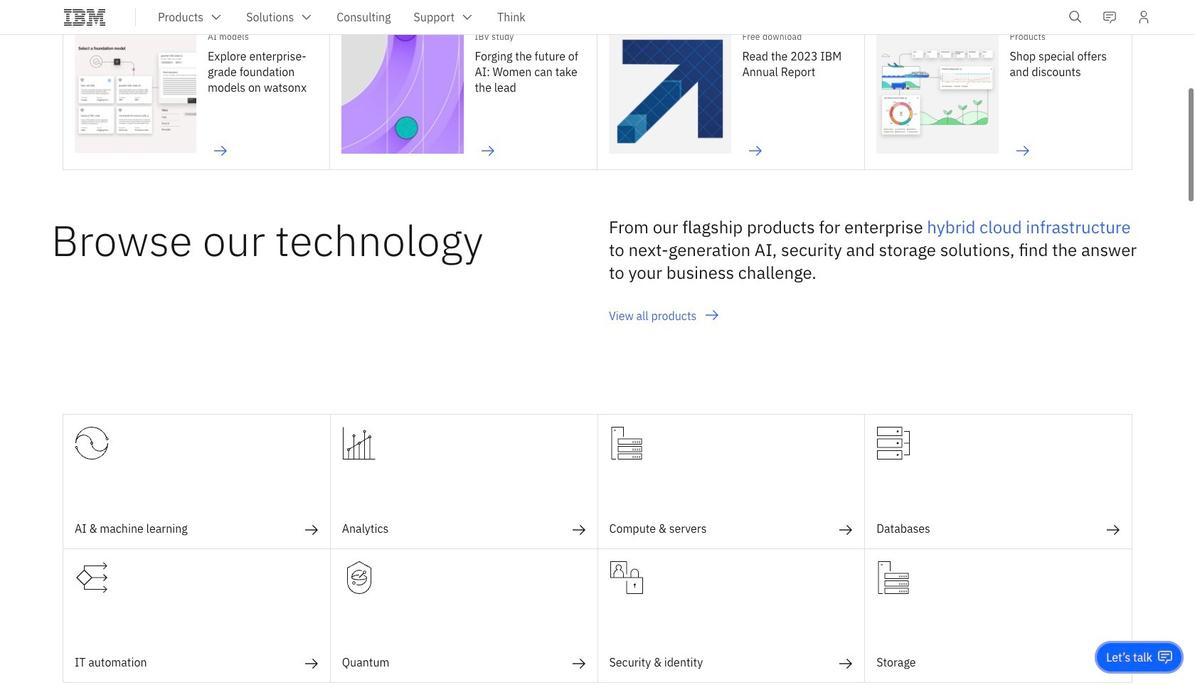 Task type: describe. For each thing, give the bounding box(es) containing it.
let's talk element
[[1107, 650, 1153, 665]]



